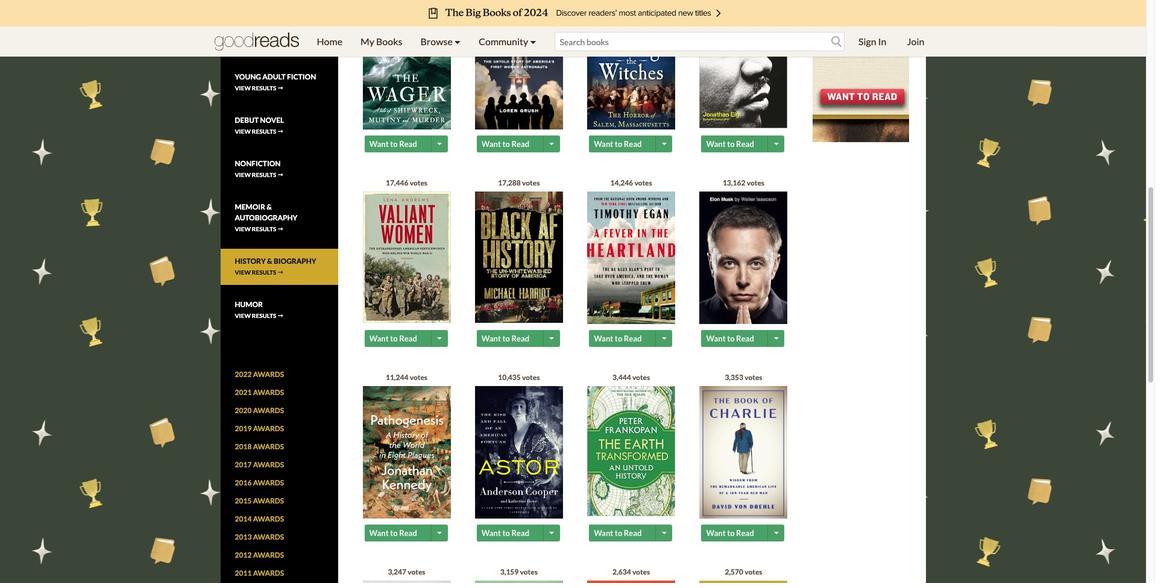 Task type: vqa. For each thing, say whether or not it's contained in the screenshot.
The Nazi Conspiracy By Brad Meltzer image
yes



Task type: locate. For each thing, give the bounding box(es) containing it.
want to read for want to read button over 11,244
[[369, 334, 417, 343]]

novel
[[260, 116, 284, 125]]

5 results from the top
[[252, 226, 276, 233]]

6 awards from the top
[[253, 461, 284, 470]]

2019
[[235, 425, 252, 434]]

the book of charlie by david von drehle image
[[700, 386, 788, 521]]

view inside debut novel view results →
[[235, 128, 251, 135]]

view down nonfiction
[[235, 171, 251, 179]]

king by jonathan eig image
[[700, 0, 788, 129]]

→ down history & biography view results →
[[278, 313, 284, 320]]

want to read up 14,246
[[594, 139, 642, 149]]

view down memoir
[[235, 226, 251, 233]]

7 → from the top
[[278, 313, 284, 320]]

9 awards from the top
[[253, 515, 284, 524]]

results up novel
[[252, 85, 276, 92]]

awards up 2015 awards
[[253, 479, 284, 488]]

▾ inside dropdown button
[[530, 36, 536, 47]]

& up autobiography
[[267, 203, 272, 212]]

want to read up 11,244
[[369, 334, 417, 343]]

history
[[235, 257, 266, 266]]

want to read up 3,247
[[369, 529, 417, 538]]

2020 awards link
[[235, 407, 284, 416]]

→ inside debut novel view results →
[[278, 128, 284, 135]]

→ inside young adult fantasy & science fiction view results →
[[278, 41, 284, 48]]

the most anticipated books of 2024 image
[[91, 0, 1056, 27]]

17,288 votes
[[498, 178, 540, 187]]

2 young from the top
[[235, 73, 261, 82]]

want up 17,288
[[482, 139, 501, 149]]

▾ right community at the left top of the page
[[530, 36, 536, 47]]

awards down 2018 awards link
[[253, 461, 284, 470]]

read up 17,446 votes
[[399, 139, 417, 149]]

4 view from the top
[[235, 171, 251, 179]]

2 → from the top
[[278, 85, 284, 92]]

awards up 2013 awards link at the left bottom of page
[[253, 515, 284, 524]]

want up 3,444
[[594, 334, 613, 343]]

2 ▾ from the left
[[530, 36, 536, 47]]

want to read up 3,353
[[706, 334, 754, 343]]

votes up the nazi conspiracy by brad meltzer image
[[745, 568, 763, 577]]

10,435 votes
[[498, 373, 540, 382]]

2014 awards
[[235, 515, 284, 524]]

1 vertical spatial adult
[[262, 73, 286, 82]]

▾ inside popup button
[[455, 36, 461, 47]]

awards for 2011 awards
[[253, 569, 284, 578]]

→ down biography
[[278, 269, 284, 276]]

7 view from the top
[[235, 313, 251, 320]]

0 vertical spatial young
[[235, 18, 261, 27]]

2022 awards
[[235, 370, 284, 379]]

menu
[[308, 27, 545, 57]]

want to read for want to read button over 3,247
[[369, 529, 417, 538]]

fiction down fantasy
[[266, 29, 295, 38]]

12 awards from the top
[[253, 569, 284, 578]]

3 view from the top
[[235, 128, 251, 135]]

view up the debut
[[235, 85, 251, 92]]

awards down 2014 awards
[[253, 533, 284, 542]]

2021 awards
[[235, 389, 284, 398]]

Search books text field
[[554, 32, 845, 51]]

2016 awards link
[[235, 479, 284, 488]]

young adult fantasy & science fiction view results →
[[235, 18, 325, 48]]

view inside humor view results →
[[235, 313, 251, 320]]

young for science
[[235, 18, 261, 27]]

want to read for want to read button on top of 17,446
[[369, 139, 417, 149]]

science
[[235, 29, 264, 38]]

biography
[[274, 257, 316, 266]]

2018 awards link
[[235, 443, 284, 452]]

8 awards from the top
[[253, 497, 284, 506]]

want to read for want to read button on top of 3,444
[[594, 334, 642, 343]]

→ down nonfiction
[[278, 171, 284, 179]]

want to read button up 3,353
[[702, 330, 770, 347]]

view down humor
[[235, 313, 251, 320]]

awards for 2019 awards
[[253, 425, 284, 434]]

17,446 votes
[[386, 178, 428, 187]]

autobiography
[[235, 214, 297, 223]]

books
[[376, 36, 402, 47]]

adult for →
[[262, 73, 286, 82]]

2 adult from the top
[[262, 73, 286, 82]]

awards up 2019 awards
[[253, 407, 284, 416]]

join link
[[898, 27, 934, 57]]

advertisement element
[[813, 0, 909, 142]]

1 vertical spatial &
[[267, 203, 272, 212]]

& up home
[[320, 18, 325, 27]]

0 vertical spatial fiction
[[266, 29, 295, 38]]

1 vertical spatial fiction
[[287, 73, 316, 82]]

young inside young adult fantasy & science fiction view results →
[[235, 18, 261, 27]]

want to read button up 3,444
[[589, 330, 657, 347]]

adult
[[262, 18, 286, 27], [262, 73, 286, 82]]

votes up star crossed by heather dune macadam image
[[408, 568, 425, 577]]

1 ▾ from the left
[[455, 36, 461, 47]]

awards down the 2016 awards link
[[253, 497, 284, 506]]

the six by loren grush image
[[475, 0, 563, 130]]

view
[[235, 41, 251, 48], [235, 85, 251, 92], [235, 128, 251, 135], [235, 171, 251, 179], [235, 226, 251, 233], [235, 269, 251, 276], [235, 313, 251, 320]]

adult inside young adult fantasy & science fiction view results →
[[262, 18, 286, 27]]

want to read for want to read button on top of 3,159 on the bottom left of page
[[482, 529, 529, 538]]

13,162
[[723, 178, 746, 187]]

want
[[369, 139, 389, 149], [482, 139, 501, 149], [594, 139, 613, 149], [706, 139, 726, 149], [369, 334, 389, 343], [482, 334, 501, 343], [594, 334, 613, 343], [706, 334, 726, 343], [369, 529, 389, 538], [482, 529, 501, 538], [594, 529, 613, 538], [706, 529, 726, 538]]

votes for 14,246 votes
[[635, 178, 652, 187]]

2017 awards link
[[235, 461, 284, 470]]

6 → from the top
[[278, 269, 284, 276]]

7 results from the top
[[252, 313, 276, 320]]

to up '10,435'
[[503, 334, 510, 343]]

1 view from the top
[[235, 41, 251, 48]]

→ inside young adult fiction view results →
[[278, 85, 284, 92]]

view inside memoir & autobiography view results →
[[235, 226, 251, 233]]

2015
[[235, 497, 252, 506]]

votes up when crack was king by donovan x. ramsey image
[[632, 568, 650, 577]]

fiction down home link
[[287, 73, 316, 82]]

2019 awards link
[[235, 425, 284, 434]]

14,246
[[611, 178, 633, 187]]

nonfiction
[[235, 159, 281, 168]]

awards for 2013 awards
[[253, 533, 284, 542]]

votes right 3,353
[[745, 373, 763, 382]]

want to read up 3,444
[[594, 334, 642, 343]]

5 view from the top
[[235, 226, 251, 233]]

want to read up '10,435'
[[482, 334, 529, 343]]

2011
[[235, 569, 252, 578]]

read up 3,247 votes
[[399, 529, 417, 538]]

4 results from the top
[[252, 171, 276, 179]]

votes
[[410, 178, 428, 187], [522, 178, 540, 187], [635, 178, 652, 187], [747, 178, 765, 187], [410, 373, 428, 382], [522, 373, 540, 382], [632, 373, 650, 382], [745, 373, 763, 382], [408, 568, 425, 577], [520, 568, 538, 577], [632, 568, 650, 577], [745, 568, 763, 577]]

2020 awards
[[235, 407, 284, 416]]

5 → from the top
[[278, 226, 284, 233]]

want to read button up "13,162" on the top of page
[[702, 135, 770, 152]]

young up the debut
[[235, 73, 261, 82]]

want to read for want to read button on top of 3,353
[[706, 334, 754, 343]]

4 → from the top
[[278, 171, 284, 179]]

→ inside nonfiction view results →
[[278, 171, 284, 179]]

community ▾ button
[[470, 27, 545, 57]]

1 horizontal spatial ▾
[[530, 36, 536, 47]]

2012
[[235, 551, 252, 560]]

want to read button up 11,244
[[364, 330, 433, 347]]

votes for 10,435 votes
[[522, 373, 540, 382]]

sign in
[[859, 36, 887, 47]]

fiction inside young adult fiction view results →
[[287, 73, 316, 82]]

results inside debut novel view results →
[[252, 128, 276, 135]]

want to read up 3,159 on the bottom left of page
[[482, 529, 529, 538]]

0 vertical spatial &
[[320, 18, 325, 27]]

elon musk by walter isaacson image
[[700, 192, 788, 326]]

1 adult from the top
[[262, 18, 286, 27]]

awards up "2017 awards"
[[253, 443, 284, 452]]

read up 11,244 votes
[[399, 334, 417, 343]]

10 awards from the top
[[253, 533, 284, 542]]

votes right 11,244
[[410, 373, 428, 382]]

→ down autobiography
[[278, 226, 284, 233]]

awards up '2020 awards' link
[[253, 389, 284, 398]]

browse ▾ button
[[412, 27, 470, 57]]

awards down '2020 awards' link
[[253, 425, 284, 434]]

want to read for want to read button on top of 2,570 on the bottom right of page
[[706, 529, 754, 538]]

11 awards from the top
[[253, 551, 284, 560]]

3,353
[[725, 373, 743, 382]]

17,446
[[386, 178, 408, 187]]

results inside young adult fiction view results →
[[252, 85, 276, 92]]

want to read for want to read button over '10,435'
[[482, 334, 529, 343]]

3 results from the top
[[252, 128, 276, 135]]

want to read up 2,634
[[594, 529, 642, 538]]

results down autobiography
[[252, 226, 276, 233]]

1 results from the top
[[252, 41, 276, 48]]

young adult fiction view results →
[[235, 73, 316, 92]]

read up 10,435 votes
[[512, 334, 529, 343]]

my
[[361, 36, 374, 47]]

want up 3,159 on the bottom left of page
[[482, 529, 501, 538]]

history & biography view results →
[[235, 257, 316, 276]]

→ down novel
[[278, 128, 284, 135]]

2016
[[235, 479, 252, 488]]

want to read up "13,162" on the top of page
[[706, 139, 754, 149]]

memoir
[[235, 203, 265, 212]]

2022
[[235, 370, 252, 379]]

view down history
[[235, 269, 251, 276]]

▾ right browse
[[455, 36, 461, 47]]

to up "13,162" on the top of page
[[727, 139, 735, 149]]

& inside young adult fantasy & science fiction view results →
[[320, 18, 325, 27]]

→
[[278, 41, 284, 48], [278, 85, 284, 92], [278, 128, 284, 135], [278, 171, 284, 179], [278, 226, 284, 233], [278, 269, 284, 276], [278, 313, 284, 320]]

debut
[[235, 116, 259, 125]]

results inside nonfiction view results →
[[252, 171, 276, 179]]

votes right 14,246
[[635, 178, 652, 187]]

0 vertical spatial adult
[[262, 18, 286, 27]]

when crack was king by donovan x. ramsey image
[[587, 581, 675, 584]]

want to read button up '10,435'
[[477, 330, 545, 347]]

2013 awards link
[[235, 533, 284, 542]]

1 → from the top
[[278, 41, 284, 48]]

→ up novel
[[278, 85, 284, 92]]

▾
[[455, 36, 461, 47], [530, 36, 536, 47]]

read up 2,570 votes
[[736, 529, 754, 538]]

adult up novel
[[262, 73, 286, 82]]

awards down 2012 awards link
[[253, 569, 284, 578]]

& right history
[[267, 257, 272, 266]]

want to read button
[[364, 135, 433, 152], [477, 135, 545, 152], [589, 135, 657, 152], [702, 135, 770, 152], [364, 330, 433, 347], [477, 330, 545, 347], [589, 330, 657, 347], [702, 330, 770, 347], [364, 525, 433, 542], [477, 525, 545, 542], [589, 525, 657, 542], [702, 525, 770, 542]]

want up 2,634
[[594, 529, 613, 538]]

votes right 3,444
[[632, 373, 650, 382]]

2 vertical spatial &
[[267, 257, 272, 266]]

votes right "13,162" on the top of page
[[747, 178, 765, 187]]

→ inside memoir & autobiography view results →
[[278, 226, 284, 233]]

→ up young adult fiction view results →
[[278, 41, 284, 48]]

& inside history & biography view results →
[[267, 257, 272, 266]]

young
[[235, 18, 261, 27], [235, 73, 261, 82]]

1 awards from the top
[[253, 370, 284, 379]]

view inside nonfiction view results →
[[235, 171, 251, 179]]

adult for fiction
[[262, 18, 286, 27]]

fantasy
[[287, 18, 319, 27]]

1 young from the top
[[235, 18, 261, 27]]

0 horizontal spatial ▾
[[455, 36, 461, 47]]

awards up 2021 awards
[[253, 370, 284, 379]]

results down history
[[252, 269, 276, 276]]

want up 17,446
[[369, 139, 389, 149]]

13,162 votes
[[723, 178, 765, 187]]

6 view from the top
[[235, 269, 251, 276]]

awards for 2022 awards
[[253, 370, 284, 379]]

11,244
[[386, 373, 408, 382]]

& inside memoir & autobiography view results →
[[267, 203, 272, 212]]

2 results from the top
[[252, 85, 276, 92]]

results down humor
[[252, 313, 276, 320]]

2015 awards
[[235, 497, 284, 506]]

3 awards from the top
[[253, 407, 284, 416]]

votes for 11,244 votes
[[410, 373, 428, 382]]

sign in link
[[850, 27, 896, 57]]

results inside memoir & autobiography view results →
[[252, 226, 276, 233]]

awards up 2011 awards link
[[253, 551, 284, 560]]

votes right 17,288
[[522, 178, 540, 187]]

4 awards from the top
[[253, 425, 284, 434]]

view down the debut
[[235, 128, 251, 135]]

adult inside young adult fiction view results →
[[262, 73, 286, 82]]

2 view from the top
[[235, 85, 251, 92]]

2,634 votes
[[613, 568, 650, 577]]

&
[[320, 18, 325, 27], [267, 203, 272, 212], [267, 257, 272, 266]]

7 awards from the top
[[253, 479, 284, 488]]

2012 awards
[[235, 551, 284, 560]]

3 → from the top
[[278, 128, 284, 135]]

adult up science
[[262, 18, 286, 27]]

young up science
[[235, 18, 261, 27]]

fiction
[[266, 29, 295, 38], [287, 73, 316, 82]]

2 awards from the top
[[253, 389, 284, 398]]

young inside young adult fiction view results →
[[235, 73, 261, 82]]

results down nonfiction
[[252, 171, 276, 179]]

5 awards from the top
[[253, 443, 284, 452]]

results
[[252, 41, 276, 48], [252, 85, 276, 92], [252, 128, 276, 135], [252, 171, 276, 179], [252, 226, 276, 233], [252, 269, 276, 276], [252, 313, 276, 320]]

awards for 2020 awards
[[253, 407, 284, 416]]

6 results from the top
[[252, 269, 276, 276]]

want to read for want to read button on top of "13,162" on the top of page
[[706, 139, 754, 149]]

1 vertical spatial young
[[235, 73, 261, 82]]

read
[[399, 139, 417, 149], [512, 139, 529, 149], [624, 139, 642, 149], [736, 139, 754, 149], [399, 334, 417, 343], [512, 334, 529, 343], [624, 334, 642, 343], [736, 334, 754, 343], [399, 529, 417, 538], [512, 529, 529, 538], [624, 529, 642, 538], [736, 529, 754, 538]]



Task type: describe. For each thing, give the bounding box(es) containing it.
results inside young adult fantasy & science fiction view results →
[[252, 41, 276, 48]]

votes for 2,570 votes
[[745, 568, 763, 577]]

2019 awards
[[235, 425, 284, 434]]

to up 3,353
[[727, 334, 735, 343]]

3,247
[[388, 568, 406, 577]]

→ inside humor view results →
[[278, 313, 284, 320]]

want up 3,247
[[369, 529, 389, 538]]

14,246 votes
[[611, 178, 652, 187]]

want to read for want to read button on top of 2,634
[[594, 529, 642, 538]]

3,444 votes
[[613, 373, 650, 382]]

to up 2,634
[[615, 529, 622, 538]]

votes for 3,353 votes
[[745, 373, 763, 382]]

to up 3,247
[[390, 529, 398, 538]]

read up 3,353 votes
[[736, 334, 754, 343]]

& for memoir & autobiography
[[267, 203, 272, 212]]

want to read button up 3,159 on the bottom left of page
[[477, 525, 545, 542]]

& for history & biography
[[267, 257, 272, 266]]

read up 13,162 votes
[[736, 139, 754, 149]]

2,570
[[725, 568, 743, 577]]

awards for 2015 awards
[[253, 497, 284, 506]]

2020
[[235, 407, 252, 416]]

▾ for community ▾
[[530, 36, 536, 47]]

2014
[[235, 515, 252, 524]]

browse ▾
[[421, 36, 461, 47]]

pathogenesis by jonathan kennedy image
[[363, 386, 451, 519]]

view inside young adult fantasy & science fiction view results →
[[235, 41, 251, 48]]

memoir & autobiography view results →
[[235, 203, 297, 233]]

join
[[907, 36, 925, 47]]

votes for 17,446 votes
[[410, 178, 428, 187]]

want to read for want to read button over 17,288
[[482, 139, 529, 149]]

to up 2,570 on the bottom right of page
[[727, 529, 735, 538]]

nonfiction view results →
[[235, 159, 284, 179]]

read up 14,246 votes
[[624, 139, 642, 149]]

2,570 votes
[[725, 568, 763, 577]]

want up 2,570 on the bottom right of page
[[706, 529, 726, 538]]

want up '10,435'
[[482, 334, 501, 343]]

results inside history & biography view results →
[[252, 269, 276, 276]]

▾ for browse ▾
[[455, 36, 461, 47]]

3,353 votes
[[725, 373, 763, 382]]

community ▾
[[479, 36, 536, 47]]

astor by anderson cooper image
[[475, 386, 563, 519]]

want up 3,353
[[706, 334, 726, 343]]

want up "13,162" on the top of page
[[706, 139, 726, 149]]

my books link
[[352, 27, 412, 57]]

awards for 2014 awards
[[253, 515, 284, 524]]

2014 awards link
[[235, 515, 284, 524]]

the wager by david grann image
[[363, 0, 451, 131]]

2021
[[235, 389, 252, 398]]

3,247 votes
[[388, 568, 425, 577]]

votes for 13,162 votes
[[747, 178, 765, 187]]

menu containing home
[[308, 27, 545, 57]]

votes for 2,634 votes
[[632, 568, 650, 577]]

home link
[[308, 27, 352, 57]]

want to read button up 17,446
[[364, 135, 433, 152]]

humor
[[235, 300, 263, 310]]

to up 11,244
[[390, 334, 398, 343]]

want to read button up 3,247
[[364, 525, 433, 542]]

2015 awards link
[[235, 497, 284, 506]]

3,444
[[613, 373, 631, 382]]

awards for 2016 awards
[[253, 479, 284, 488]]

Search for books to add to your shelves search field
[[554, 32, 845, 51]]

2012 awards link
[[235, 551, 284, 560]]

a fever in the heartland by timothy egan image
[[587, 192, 675, 324]]

11,244 votes
[[386, 373, 428, 382]]

want to read button up 2,570 on the bottom right of page
[[702, 525, 770, 542]]

awards for 2012 awards
[[253, 551, 284, 560]]

young for results
[[235, 73, 261, 82]]

the nazi conspiracy by brad meltzer image
[[700, 581, 788, 584]]

2017 awards
[[235, 461, 284, 470]]

to up 3,159 on the bottom left of page
[[503, 529, 510, 538]]

votes for 17,288 votes
[[522, 178, 540, 187]]

want up 14,246
[[594, 139, 613, 149]]

2022 awards link
[[235, 370, 284, 379]]

read up 2,634 votes
[[624, 529, 642, 538]]

votes for 3,247 votes
[[408, 568, 425, 577]]

read up 3,159 votes
[[512, 529, 529, 538]]

2021 awards link
[[235, 389, 284, 398]]

want up 11,244
[[369, 334, 389, 343]]

read up "3,444 votes"
[[624, 334, 642, 343]]

2013 awards
[[235, 533, 284, 542]]

want to read button up 17,288
[[477, 135, 545, 152]]

17,288
[[498, 178, 521, 187]]

2,634
[[613, 568, 631, 577]]

black af history by michael harriot image
[[475, 192, 563, 323]]

awards for 2021 awards
[[253, 389, 284, 398]]

view inside young adult fiction view results →
[[235, 85, 251, 92]]

3,159 votes
[[500, 568, 538, 577]]

valiant women by lena andrews image
[[363, 192, 451, 323]]

humor view results →
[[235, 300, 284, 320]]

awards for 2017 awards
[[253, 461, 284, 470]]

browse
[[421, 36, 453, 47]]

2011 awards
[[235, 569, 284, 578]]

killing the witches by bill o'reilly image
[[587, 0, 675, 133]]

debut novel view results →
[[235, 116, 284, 135]]

master slave husband wife by ilyon woo image
[[475, 581, 563, 584]]

to up 3,444
[[615, 334, 622, 343]]

want to read for want to read button above 14,246
[[594, 139, 642, 149]]

star crossed by heather dune macadam image
[[363, 581, 451, 584]]

fiction inside young adult fantasy & science fiction view results →
[[266, 29, 295, 38]]

home
[[317, 36, 342, 47]]

→ inside history & biography view results →
[[278, 269, 284, 276]]

3,159
[[500, 568, 519, 577]]

my books
[[361, 36, 402, 47]]

to up 17,446
[[390, 139, 398, 149]]

community
[[479, 36, 528, 47]]

want to read button up 2,634
[[589, 525, 657, 542]]

want to read button up 14,246
[[589, 135, 657, 152]]

to up 14,246
[[615, 139, 622, 149]]

awards for 2018 awards
[[253, 443, 284, 452]]

read up 17,288 votes
[[512, 139, 529, 149]]

2018 awards
[[235, 443, 284, 452]]

votes for 3,444 votes
[[632, 373, 650, 382]]

results inside humor view results →
[[252, 313, 276, 320]]

in
[[878, 36, 887, 47]]

2013
[[235, 533, 252, 542]]

10,435
[[498, 373, 521, 382]]

2018
[[235, 443, 252, 452]]

sign
[[859, 36, 876, 47]]

2017
[[235, 461, 252, 470]]

2011 awards link
[[235, 569, 284, 578]]

view inside history & biography view results →
[[235, 269, 251, 276]]

2016 awards
[[235, 479, 284, 488]]

the earth transformed by peter frankopan image
[[587, 386, 675, 517]]

to up 17,288
[[503, 139, 510, 149]]

votes for 3,159 votes
[[520, 568, 538, 577]]



